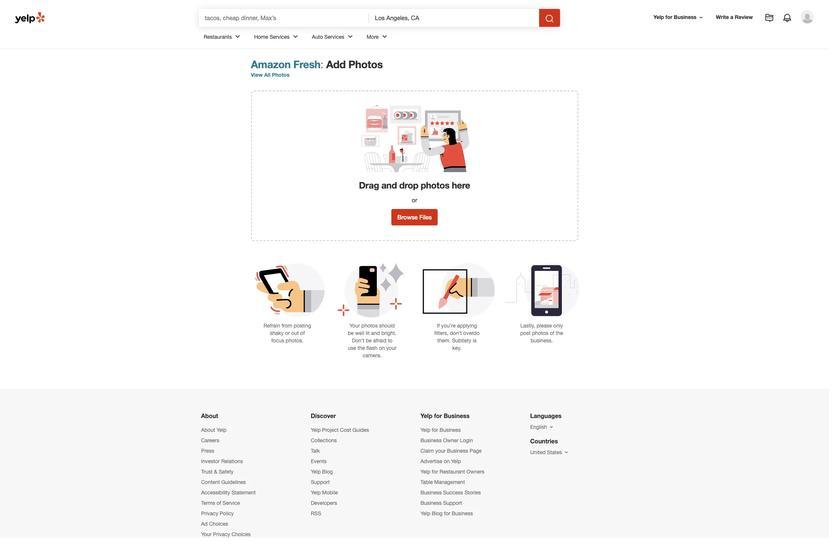 Task type: describe. For each thing, give the bounding box(es) containing it.
shaky
[[270, 330, 284, 336]]

restaurants
[[204, 34, 232, 40]]

your photos should be well lit and bright. don't be afraid to use the flash on your camera.
[[348, 323, 396, 359]]

your for your privacy choices
[[201, 532, 212, 538]]

1 horizontal spatial photos
[[421, 180, 450, 191]]

lastly, please only post photos of the business.
[[520, 323, 563, 344]]

1 vertical spatial yelp for business
[[421, 413, 470, 420]]

16 chevron down v2 image for english
[[549, 424, 555, 430]]

write
[[716, 14, 729, 20]]

events
[[311, 459, 327, 465]]

business.
[[531, 338, 553, 344]]

claim your business page link
[[421, 448, 482, 454]]

about for about
[[201, 413, 218, 420]]

login
[[460, 438, 473, 444]]

about yelp
[[201, 427, 226, 433]]

trust
[[201, 469, 213, 475]]

the inside lastly, please only post photos of the business.
[[556, 330, 563, 336]]

home
[[254, 34, 268, 40]]

blog for yelp blog for business
[[432, 511, 443, 517]]

owners
[[466, 469, 484, 475]]

projects image
[[765, 13, 774, 22]]

24 chevron down v2 image for more
[[380, 32, 389, 41]]

you're
[[441, 323, 456, 329]]

business inside button
[[674, 14, 697, 20]]

advertise
[[421, 459, 442, 465]]

0 horizontal spatial of
[[217, 501, 221, 507]]

events link
[[311, 459, 327, 465]]

0 vertical spatial be
[[348, 330, 354, 336]]

yelp for restaurant owners
[[421, 469, 484, 475]]

trust & safety link
[[201, 469, 234, 475]]

collections
[[311, 438, 337, 444]]

careers
[[201, 438, 219, 444]]

home services
[[254, 34, 290, 40]]

yelp blog for business link
[[421, 511, 473, 517]]

only
[[553, 323, 563, 329]]

all
[[264, 72, 270, 78]]

yelp project cost guides link
[[311, 427, 369, 433]]

view
[[251, 72, 263, 78]]

drag and drop photos here
[[359, 180, 470, 191]]

business up the owner
[[440, 427, 461, 433]]

terms of service link
[[201, 501, 240, 507]]

yelp blog for business
[[421, 511, 473, 517]]

add
[[326, 58, 346, 71]]

0 vertical spatial photos
[[348, 58, 383, 71]]

policy
[[220, 511, 234, 517]]

Find text field
[[205, 14, 363, 22]]

business categories element
[[198, 27, 814, 49]]

accessibility statement
[[201, 490, 256, 496]]

don't
[[450, 330, 462, 336]]

is
[[473, 338, 477, 344]]

subtlety
[[452, 338, 471, 344]]

claim your business page
[[421, 448, 482, 454]]

to
[[388, 338, 392, 344]]

your privacy choices link
[[201, 532, 251, 538]]

overdo
[[463, 330, 480, 336]]

rss
[[311, 511, 321, 517]]

browse files
[[397, 214, 432, 221]]

photos inside lastly, please only post photos of the business.
[[532, 330, 548, 336]]

fresh
[[293, 58, 321, 71]]

0 vertical spatial privacy
[[201, 511, 218, 517]]

press
[[201, 448, 214, 454]]

maria w. image
[[801, 10, 814, 24]]

if you're applying filters, don't overdo them. subtlety is key.
[[434, 323, 480, 351]]

well
[[355, 330, 364, 336]]

1 horizontal spatial your
[[435, 448, 446, 454]]

about for about yelp
[[201, 427, 215, 433]]

1 horizontal spatial on
[[444, 459, 450, 465]]

here
[[452, 180, 470, 191]]

business support
[[421, 501, 462, 507]]

afraid
[[373, 338, 386, 344]]

key.
[[452, 345, 462, 351]]

please
[[537, 323, 552, 329]]

more link
[[361, 27, 395, 49]]

owner
[[443, 438, 459, 444]]

photos inside your photos should be well lit and bright. don't be afraid to use the flash on your camera.
[[361, 323, 378, 329]]

ad choices link
[[201, 521, 228, 527]]

none field near
[[375, 14, 533, 22]]

review
[[735, 14, 753, 20]]

relations
[[221, 459, 243, 465]]

content guidelines
[[201, 480, 246, 486]]

united states
[[530, 450, 562, 456]]

more
[[367, 34, 379, 40]]

from
[[282, 323, 292, 329]]

ad
[[201, 521, 208, 527]]

yelp project cost guides
[[311, 427, 369, 433]]

business support link
[[421, 501, 462, 507]]

1 vertical spatial support
[[443, 501, 462, 507]]

0 horizontal spatial choices
[[209, 521, 228, 527]]

statement
[[232, 490, 256, 496]]

of inside lastly, please only post photos of the business.
[[550, 330, 554, 336]]

business down the owner
[[447, 448, 468, 454]]

yelp inside yelp for business button
[[654, 14, 664, 20]]

trust & safety
[[201, 469, 234, 475]]

discover
[[311, 413, 336, 420]]

business up claim
[[421, 438, 442, 444]]

investor relations
[[201, 459, 243, 465]]

states
[[547, 450, 562, 456]]

drag and drop photos here image
[[359, 103, 471, 172]]

english button
[[530, 424, 555, 430]]

none field find
[[205, 14, 363, 22]]

talk
[[311, 448, 320, 454]]

&
[[214, 469, 217, 475]]

blog for yelp blog
[[322, 469, 333, 475]]

success
[[443, 490, 463, 496]]



Task type: locate. For each thing, give the bounding box(es) containing it.
the down don't
[[358, 345, 365, 351]]

services for home services
[[270, 34, 290, 40]]

support down success
[[443, 501, 462, 507]]

be left well
[[348, 330, 354, 336]]

0 vertical spatial the
[[556, 330, 563, 336]]

for
[[665, 14, 672, 20], [434, 413, 442, 420], [432, 427, 438, 433], [432, 469, 438, 475], [444, 511, 450, 517]]

0 vertical spatial photos
[[421, 180, 450, 191]]

developers
[[311, 501, 337, 507]]

0 horizontal spatial blog
[[322, 469, 333, 475]]

investor
[[201, 459, 220, 465]]

16 chevron down v2 image inside the english dropdown button
[[549, 424, 555, 430]]

table management link
[[421, 480, 465, 486]]

blog
[[322, 469, 333, 475], [432, 511, 443, 517]]

0 horizontal spatial services
[[270, 34, 290, 40]]

camera.
[[363, 353, 382, 359]]

2 services from the left
[[324, 34, 344, 40]]

1 horizontal spatial 24 chevron down v2 image
[[346, 32, 355, 41]]

24 chevron down v2 image for restaurants
[[233, 32, 242, 41]]

1 horizontal spatial 16 chevron down v2 image
[[698, 14, 704, 20]]

support link
[[311, 480, 330, 486]]

choices
[[209, 521, 228, 527], [232, 532, 251, 538]]

your down ad
[[201, 532, 212, 538]]

project
[[322, 427, 339, 433]]

privacy down the ad choices link
[[213, 532, 230, 538]]

0 vertical spatial on
[[379, 345, 385, 351]]

business down table
[[421, 490, 442, 496]]

lit
[[366, 330, 370, 336]]

24 chevron down v2 image left auto
[[291, 32, 300, 41]]

16 chevron down v2 image down languages
[[549, 424, 555, 430]]

photos.
[[286, 338, 303, 344]]

or inside refrain from posting shaky or out of focus photos.
[[285, 330, 290, 336]]

browse files button
[[391, 209, 438, 226]]

out
[[291, 330, 299, 336]]

photos down more
[[348, 58, 383, 71]]

24 chevron down v2 image right restaurants
[[233, 32, 242, 41]]

privacy policy link
[[201, 511, 234, 517]]

1 vertical spatial choices
[[232, 532, 251, 538]]

1 horizontal spatial 24 chevron down v2 image
[[380, 32, 389, 41]]

1 horizontal spatial be
[[366, 338, 372, 344]]

search image
[[545, 14, 554, 23]]

for inside button
[[665, 14, 672, 20]]

1 horizontal spatial services
[[324, 34, 344, 40]]

16 chevron down v2 image
[[563, 450, 569, 456]]

0 vertical spatial choices
[[209, 521, 228, 527]]

your up advertise on yelp link
[[435, 448, 446, 454]]

investor relations link
[[201, 459, 243, 465]]

on
[[379, 345, 385, 351], [444, 459, 450, 465]]

1 about from the top
[[201, 413, 218, 420]]

1 vertical spatial photos
[[272, 72, 290, 78]]

2 horizontal spatial photos
[[532, 330, 548, 336]]

your inside your photos should be well lit and bright. don't be afraid to use the flash on your camera.
[[386, 345, 396, 351]]

auto services
[[312, 34, 344, 40]]

1 horizontal spatial your
[[350, 323, 360, 329]]

16 chevron down v2 image left write
[[698, 14, 704, 20]]

2 24 chevron down v2 image from the left
[[380, 32, 389, 41]]

view all photos link
[[251, 72, 290, 78]]

drag
[[359, 180, 379, 191]]

refrain from posting shaky or out of focus photos.
[[264, 323, 311, 344]]

service
[[223, 501, 240, 507]]

press link
[[201, 448, 214, 454]]

files
[[419, 214, 432, 221]]

be down lit
[[366, 338, 372, 344]]

ad choices
[[201, 521, 228, 527]]

1 horizontal spatial photos
[[348, 58, 383, 71]]

support down yelp blog
[[311, 480, 330, 486]]

refrain
[[264, 323, 280, 329]]

1 vertical spatial blog
[[432, 511, 443, 517]]

the inside your photos should be well lit and bright. don't be afraid to use the flash on your camera.
[[358, 345, 365, 351]]

amazon
[[251, 58, 291, 71]]

1 vertical spatial your
[[201, 532, 212, 538]]

yelp for business inside button
[[654, 14, 697, 20]]

1 vertical spatial or
[[285, 330, 290, 336]]

0 horizontal spatial photos
[[361, 323, 378, 329]]

yelp for business
[[654, 14, 697, 20], [421, 413, 470, 420], [421, 427, 461, 433]]

about up about yelp link
[[201, 413, 218, 420]]

yelp blog link
[[311, 469, 333, 475]]

on inside your photos should be well lit and bright. don't be afraid to use the flash on your camera.
[[379, 345, 385, 351]]

and left drop at top
[[381, 180, 397, 191]]

1 vertical spatial and
[[371, 330, 380, 336]]

0 vertical spatial or
[[412, 197, 417, 204]]

0 vertical spatial your
[[386, 345, 396, 351]]

on down afraid
[[379, 345, 385, 351]]

2 vertical spatial photos
[[532, 330, 548, 336]]

1 horizontal spatial none field
[[375, 14, 533, 22]]

privacy policy
[[201, 511, 234, 517]]

cost
[[340, 427, 351, 433]]

support
[[311, 480, 330, 486], [443, 501, 462, 507]]

your down to
[[386, 345, 396, 351]]

business owner login link
[[421, 438, 473, 444]]

1 vertical spatial 16 chevron down v2 image
[[549, 424, 555, 430]]

0 horizontal spatial and
[[371, 330, 380, 336]]

1 horizontal spatial the
[[556, 330, 563, 336]]

on down "claim your business page" link
[[444, 459, 450, 465]]

1 horizontal spatial choices
[[232, 532, 251, 538]]

content
[[201, 480, 220, 486]]

user actions element
[[648, 9, 825, 55]]

photos down "amazon fresh" link
[[272, 72, 290, 78]]

should
[[379, 323, 395, 329]]

advertise on yelp
[[421, 459, 461, 465]]

0 horizontal spatial 16 chevron down v2 image
[[549, 424, 555, 430]]

safety
[[219, 469, 234, 475]]

1 vertical spatial your
[[435, 448, 446, 454]]

1 24 chevron down v2 image from the left
[[233, 32, 242, 41]]

0 horizontal spatial your
[[386, 345, 396, 351]]

business up "yelp for business" link
[[444, 413, 470, 420]]

table
[[421, 480, 433, 486]]

the
[[556, 330, 563, 336], [358, 345, 365, 351]]

your for your photos should be well lit and bright. don't be afraid to use the flash on your camera.
[[350, 323, 360, 329]]

24 chevron down v2 image inside the more link
[[380, 32, 389, 41]]

if
[[437, 323, 440, 329]]

24 chevron down v2 image for home services
[[291, 32, 300, 41]]

your privacy choices
[[201, 532, 251, 538]]

0 horizontal spatial none field
[[205, 14, 363, 22]]

2 about from the top
[[201, 427, 215, 433]]

0 horizontal spatial or
[[285, 330, 290, 336]]

yelp blog
[[311, 469, 333, 475]]

16 chevron down v2 image for yelp for business
[[698, 14, 704, 20]]

2 horizontal spatial of
[[550, 330, 554, 336]]

1 horizontal spatial of
[[300, 330, 305, 336]]

1 vertical spatial about
[[201, 427, 215, 433]]

24 chevron down v2 image inside auto services link
[[346, 32, 355, 41]]

2 none field from the left
[[375, 14, 533, 22]]

1 vertical spatial on
[[444, 459, 450, 465]]

2 24 chevron down v2 image from the left
[[346, 32, 355, 41]]

use
[[348, 345, 356, 351]]

and inside your photos should be well lit and bright. don't be afraid to use the flash on your camera.
[[371, 330, 380, 336]]

business down success
[[452, 511, 473, 517]]

posting
[[294, 323, 311, 329]]

yelp for business link
[[421, 427, 461, 433]]

0 horizontal spatial your
[[201, 532, 212, 538]]

your up well
[[350, 323, 360, 329]]

advertise on yelp link
[[421, 459, 461, 465]]

1 vertical spatial the
[[358, 345, 365, 351]]

or
[[412, 197, 417, 204], [285, 330, 290, 336]]

blog up support link at left
[[322, 469, 333, 475]]

business up yelp blog for business on the right bottom of page
[[421, 501, 442, 507]]

privacy down terms
[[201, 511, 218, 517]]

terms
[[201, 501, 215, 507]]

developers link
[[311, 501, 337, 507]]

write a review link
[[713, 11, 756, 24]]

browse
[[397, 214, 418, 221]]

and
[[381, 180, 397, 191], [371, 330, 380, 336]]

yelp mobile link
[[311, 490, 338, 496]]

24 chevron down v2 image
[[233, 32, 242, 41], [346, 32, 355, 41]]

:
[[321, 58, 323, 71]]

of up privacy policy link
[[217, 501, 221, 507]]

countries
[[530, 438, 558, 445]]

Near text field
[[375, 14, 533, 22]]

write a review
[[716, 14, 753, 20]]

0 horizontal spatial support
[[311, 480, 330, 486]]

1 horizontal spatial or
[[412, 197, 417, 204]]

united states button
[[530, 449, 569, 456]]

0 horizontal spatial photos
[[272, 72, 290, 78]]

services right home
[[270, 34, 290, 40]]

claim
[[421, 448, 434, 454]]

1 horizontal spatial support
[[443, 501, 462, 507]]

0 horizontal spatial on
[[379, 345, 385, 351]]

bright.
[[381, 330, 396, 336]]

1 24 chevron down v2 image from the left
[[291, 32, 300, 41]]

1 vertical spatial photos
[[361, 323, 378, 329]]

photos up lit
[[361, 323, 378, 329]]

page
[[470, 448, 482, 454]]

24 chevron down v2 image inside restaurants link
[[233, 32, 242, 41]]

or down drag and drop photos here
[[412, 197, 417, 204]]

16 chevron down v2 image inside yelp for business button
[[698, 14, 704, 20]]

photos
[[348, 58, 383, 71], [272, 72, 290, 78]]

business
[[674, 14, 697, 20], [444, 413, 470, 420], [440, 427, 461, 433], [421, 438, 442, 444], [447, 448, 468, 454], [421, 490, 442, 496], [421, 501, 442, 507], [452, 511, 473, 517]]

blog down "business support"
[[432, 511, 443, 517]]

business success stories
[[421, 490, 481, 496]]

photos left here
[[421, 180, 450, 191]]

restaurants link
[[198, 27, 248, 49]]

0 horizontal spatial 24 chevron down v2 image
[[233, 32, 242, 41]]

or down from
[[285, 330, 290, 336]]

accessibility statement link
[[201, 490, 256, 496]]

0 vertical spatial yelp for business
[[654, 14, 697, 20]]

photos up 'business.'
[[532, 330, 548, 336]]

the down only on the bottom right of page
[[556, 330, 563, 336]]

about yelp link
[[201, 427, 226, 433]]

24 chevron down v2 image
[[291, 32, 300, 41], [380, 32, 389, 41]]

1 horizontal spatial and
[[381, 180, 397, 191]]

of down posting
[[300, 330, 305, 336]]

0 horizontal spatial the
[[358, 345, 365, 351]]

24 chevron down v2 image inside home services link
[[291, 32, 300, 41]]

of down only on the bottom right of page
[[550, 330, 554, 336]]

None field
[[205, 14, 363, 22], [375, 14, 533, 22]]

terms of service
[[201, 501, 240, 507]]

and right lit
[[371, 330, 380, 336]]

business left write
[[674, 14, 697, 20]]

0 vertical spatial about
[[201, 413, 218, 420]]

0 vertical spatial and
[[381, 180, 397, 191]]

1 services from the left
[[270, 34, 290, 40]]

2 vertical spatial yelp for business
[[421, 427, 461, 433]]

about up careers link
[[201, 427, 215, 433]]

of inside refrain from posting shaky or out of focus photos.
[[300, 330, 305, 336]]

0 horizontal spatial 24 chevron down v2 image
[[291, 32, 300, 41]]

home services link
[[248, 27, 306, 49]]

1 vertical spatial privacy
[[213, 532, 230, 538]]

0 vertical spatial 16 chevron down v2 image
[[698, 14, 704, 20]]

yelp for business button
[[651, 11, 707, 24]]

0 horizontal spatial be
[[348, 330, 354, 336]]

24 chevron down v2 image right auto services
[[346, 32, 355, 41]]

24 chevron down v2 image right more
[[380, 32, 389, 41]]

languages
[[530, 413, 562, 420]]

16 chevron down v2 image
[[698, 14, 704, 20], [549, 424, 555, 430]]

notifications image
[[783, 13, 792, 22]]

choices down policy
[[232, 532, 251, 538]]

don't
[[352, 338, 364, 344]]

1 none field from the left
[[205, 14, 363, 22]]

services right auto
[[324, 34, 344, 40]]

24 chevron down v2 image for auto services
[[346, 32, 355, 41]]

business success stories link
[[421, 490, 481, 496]]

1 horizontal spatial blog
[[432, 511, 443, 517]]

talk link
[[311, 448, 320, 454]]

0 vertical spatial your
[[350, 323, 360, 329]]

0 vertical spatial support
[[311, 480, 330, 486]]

None search field
[[199, 9, 562, 27]]

focus
[[271, 338, 284, 344]]

0 vertical spatial blog
[[322, 469, 333, 475]]

1 vertical spatial be
[[366, 338, 372, 344]]

your inside your photos should be well lit and bright. don't be afraid to use the flash on your camera.
[[350, 323, 360, 329]]

services for auto services
[[324, 34, 344, 40]]

choices down privacy policy link
[[209, 521, 228, 527]]

mobile
[[322, 490, 338, 496]]



Task type: vqa. For each thing, say whether or not it's contained in the screenshot.
be to the right
yes



